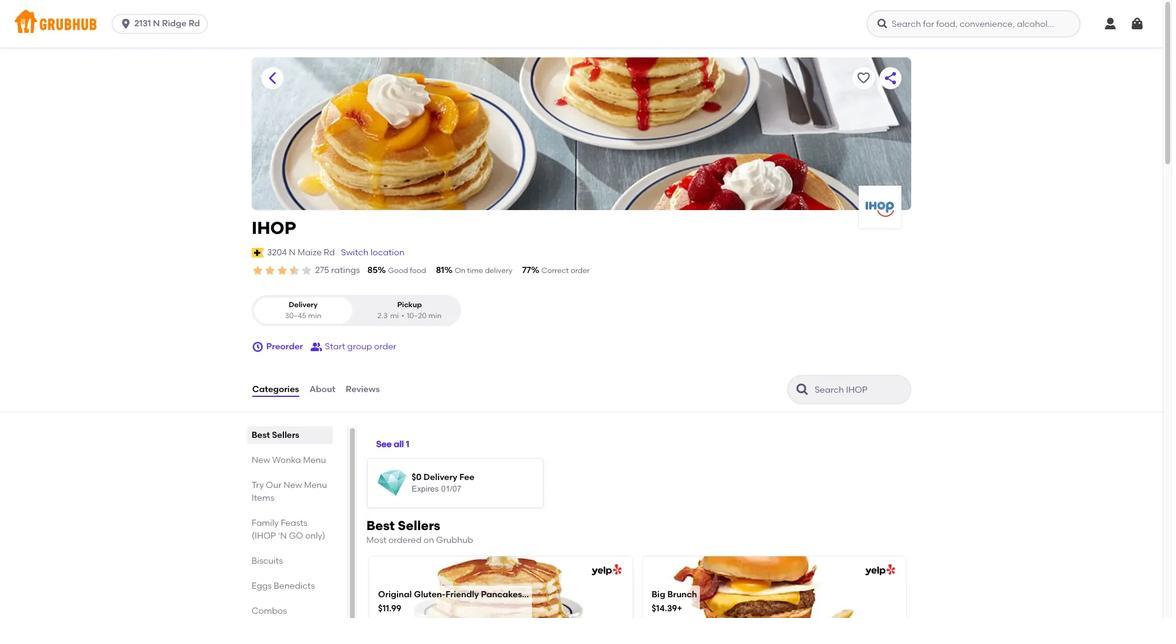 Task type: vqa. For each thing, say whether or not it's contained in the screenshot.
"Delivery" in Delivery 30–45 min
yes



Task type: locate. For each thing, give the bounding box(es) containing it.
1 vertical spatial rd
[[324, 247, 335, 258]]

pickup
[[397, 301, 422, 309]]

0 horizontal spatial delivery
[[289, 301, 318, 309]]

eggs benedicts
[[252, 581, 315, 592]]

main navigation navigation
[[0, 0, 1163, 48]]

0 vertical spatial new
[[252, 455, 270, 466]]

0 horizontal spatial sellers
[[272, 430, 300, 441]]

0 vertical spatial best
[[252, 430, 270, 441]]

0 horizontal spatial min
[[308, 311, 322, 320]]

reviews
[[346, 384, 380, 395]]

option group containing delivery 30–45 min
[[252, 295, 461, 326]]

0 vertical spatial rd
[[189, 18, 200, 29]]

30–45
[[285, 311, 307, 320]]

1 horizontal spatial delivery
[[424, 472, 458, 482]]

sellers inside tab
[[272, 430, 300, 441]]

svg image left preorder
[[252, 341, 264, 353]]

new wonka menu
[[252, 455, 326, 466]]

svg image left 2131
[[120, 18, 132, 30]]

1 horizontal spatial best
[[367, 518, 395, 533]]

$11.99
[[378, 604, 401, 614]]

1 horizontal spatial new
[[284, 480, 302, 491]]

sellers up "on"
[[398, 518, 441, 533]]

n right 2131
[[153, 18, 160, 29]]

n inside navigation
[[153, 18, 160, 29]]

best sellers
[[252, 430, 300, 441]]

n
[[153, 18, 160, 29], [289, 247, 296, 258]]

only)
[[305, 531, 325, 541]]

family feasts (ihop 'n go only) tab
[[252, 517, 328, 543]]

sellers
[[272, 430, 300, 441], [398, 518, 441, 533]]

option group
[[252, 295, 461, 326]]

see all 1 button
[[376, 434, 409, 456]]

0 horizontal spatial yelp image
[[590, 565, 622, 576]]

food
[[410, 266, 426, 275]]

wonka
[[272, 455, 301, 466]]

0 horizontal spatial n
[[153, 18, 160, 29]]

best sellers tab
[[252, 429, 328, 442]]

on
[[424, 535, 434, 546]]

preorder button
[[252, 336, 303, 358]]

order right correct
[[571, 266, 590, 275]]

new
[[252, 455, 270, 466], [284, 480, 302, 491]]

1 vertical spatial order
[[374, 342, 397, 352]]

$0 delivery fee expires 01/07
[[412, 472, 475, 494]]

menu right wonka
[[303, 455, 326, 466]]

svg image inside preorder button
[[252, 341, 264, 353]]

rd inside main navigation navigation
[[189, 18, 200, 29]]

1
[[406, 439, 409, 450]]

0 vertical spatial menu
[[303, 455, 326, 466]]

rd up 275
[[324, 247, 335, 258]]

rd right ridge
[[189, 18, 200, 29]]

start group order
[[325, 342, 397, 352]]

85
[[368, 265, 378, 276]]

$14.39
[[652, 604, 677, 614]]

1 yelp image from the left
[[590, 565, 622, 576]]

try our new menu items
[[252, 480, 327, 504]]

1 vertical spatial delivery
[[424, 472, 458, 482]]

see all 1
[[376, 439, 409, 450]]

expires
[[412, 485, 439, 494]]

0 vertical spatial sellers
[[272, 430, 300, 441]]

order right 'group'
[[374, 342, 397, 352]]

menu
[[303, 455, 326, 466], [304, 480, 327, 491]]

delivery inside delivery 30–45 min
[[289, 301, 318, 309]]

best up most
[[367, 518, 395, 533]]

delivery up 30–45 on the bottom left of page
[[289, 301, 318, 309]]

categories
[[252, 384, 299, 395]]

big brunch $14.39 +
[[652, 589, 697, 614]]

grubhub
[[436, 535, 473, 546]]

best for best sellers most ordered on grubhub
[[367, 518, 395, 533]]

yelp image
[[590, 565, 622, 576], [863, 565, 896, 576]]

delivery
[[289, 301, 318, 309], [424, 472, 458, 482]]

order
[[571, 266, 590, 275], [374, 342, 397, 352]]

1 horizontal spatial n
[[289, 247, 296, 258]]

'n
[[278, 531, 287, 541]]

0 vertical spatial delivery
[[289, 301, 318, 309]]

pancakes...
[[481, 589, 529, 600]]

save this restaurant image
[[857, 71, 871, 86]]

svg image right svg icon
[[1130, 16, 1145, 31]]

most
[[367, 535, 387, 546]]

81
[[436, 265, 445, 276]]

brunch
[[668, 589, 697, 600]]

sellers for best sellers
[[272, 430, 300, 441]]

0 horizontal spatial best
[[252, 430, 270, 441]]

about button
[[309, 368, 336, 412]]

ihop logo image
[[859, 186, 902, 229]]

2 yelp image from the left
[[863, 565, 896, 576]]

delivery up '01/07'
[[424, 472, 458, 482]]

min
[[308, 311, 322, 320], [429, 311, 442, 320]]

best inside best sellers most ordered on grubhub
[[367, 518, 395, 533]]

benedicts
[[274, 581, 315, 592]]

1 vertical spatial best
[[367, 518, 395, 533]]

svg image
[[1130, 16, 1145, 31], [120, 18, 132, 30], [877, 18, 889, 30], [252, 341, 264, 353]]

2 min from the left
[[429, 311, 442, 320]]

start group order button
[[310, 336, 397, 358]]

n right '3204'
[[289, 247, 296, 258]]

1 horizontal spatial sellers
[[398, 518, 441, 533]]

subscription pass image
[[252, 248, 264, 258]]

1 vertical spatial new
[[284, 480, 302, 491]]

switch location button
[[341, 246, 405, 260]]

delivery 30–45 min
[[285, 301, 322, 320]]

min right 10–20
[[429, 311, 442, 320]]

1 min from the left
[[308, 311, 322, 320]]

1 horizontal spatial min
[[429, 311, 442, 320]]

new right our
[[284, 480, 302, 491]]

ridge
[[162, 18, 187, 29]]

0 vertical spatial order
[[571, 266, 590, 275]]

rd
[[189, 18, 200, 29], [324, 247, 335, 258]]

family
[[252, 518, 279, 529]]

2131
[[134, 18, 151, 29]]

best up new wonka menu
[[252, 430, 270, 441]]

1 horizontal spatial rd
[[324, 247, 335, 258]]

ihop
[[252, 218, 296, 238]]

order inside "button"
[[374, 342, 397, 352]]

good food
[[388, 266, 426, 275]]

(ihop
[[252, 531, 276, 541]]

original
[[378, 589, 412, 600]]

best inside tab
[[252, 430, 270, 441]]

menu inside new wonka menu tab
[[303, 455, 326, 466]]

Search for food, convenience, alcohol... search field
[[867, 10, 1081, 37]]

•
[[402, 311, 404, 320]]

0 horizontal spatial new
[[252, 455, 270, 466]]

0 horizontal spatial order
[[374, 342, 397, 352]]

n for 3204
[[289, 247, 296, 258]]

new up try
[[252, 455, 270, 466]]

0 vertical spatial n
[[153, 18, 160, 29]]

10–20
[[407, 311, 427, 320]]

friendly
[[446, 589, 479, 600]]

star icon image
[[252, 265, 264, 277], [264, 265, 276, 277], [276, 265, 288, 277], [288, 265, 301, 277], [288, 265, 301, 277], [301, 265, 313, 277]]

sellers up wonka
[[272, 430, 300, 441]]

on
[[455, 266, 466, 275]]

location
[[371, 247, 405, 258]]

new inside new wonka menu tab
[[252, 455, 270, 466]]

2131 n ridge rd button
[[112, 14, 213, 34]]

yelp image for big brunch
[[863, 565, 896, 576]]

biscuits
[[252, 556, 283, 566]]

best
[[252, 430, 270, 441], [367, 518, 395, 533]]

1 vertical spatial menu
[[304, 480, 327, 491]]

1 vertical spatial n
[[289, 247, 296, 258]]

try our new menu items tab
[[252, 479, 328, 505]]

menu down new wonka menu tab
[[304, 480, 327, 491]]

best for best sellers
[[252, 430, 270, 441]]

1 vertical spatial sellers
[[398, 518, 441, 533]]

0 horizontal spatial rd
[[189, 18, 200, 29]]

Search IHOP search field
[[814, 384, 907, 396]]

min right 30–45 on the bottom left of page
[[308, 311, 322, 320]]

sellers inside best sellers most ordered on grubhub
[[398, 518, 441, 533]]

new inside try our new menu items
[[284, 480, 302, 491]]

1 horizontal spatial yelp image
[[863, 565, 896, 576]]

2.3
[[378, 311, 388, 320]]

fee
[[460, 472, 475, 482]]

maize
[[298, 247, 322, 258]]

combos
[[252, 606, 287, 617]]



Task type: describe. For each thing, give the bounding box(es) containing it.
about
[[310, 384, 336, 395]]

eggs benedicts tab
[[252, 580, 328, 593]]

try
[[252, 480, 264, 491]]

3204 n maize rd
[[267, 247, 335, 258]]

our
[[266, 480, 282, 491]]

caret left icon image
[[265, 71, 280, 86]]

mi
[[390, 311, 399, 320]]

items
[[252, 493, 275, 504]]

share icon image
[[884, 71, 898, 86]]

275 ratings
[[315, 265, 360, 276]]

correct
[[542, 266, 569, 275]]

min inside delivery 30–45 min
[[308, 311, 322, 320]]

switch
[[341, 247, 369, 258]]

group
[[347, 342, 372, 352]]

original gluten-friendly pancakes... $11.99
[[378, 589, 529, 614]]

categories button
[[252, 368, 300, 412]]

3204
[[267, 247, 287, 258]]

family feasts (ihop 'n go only)
[[252, 518, 325, 541]]

best sellers most ordered on grubhub
[[367, 518, 473, 546]]

new wonka menu tab
[[252, 454, 328, 467]]

search icon image
[[796, 383, 810, 397]]

eggs
[[252, 581, 272, 592]]

275
[[315, 265, 329, 276]]

good
[[388, 266, 408, 275]]

rewards image
[[378, 469, 407, 498]]

n for 2131
[[153, 18, 160, 29]]

switch location
[[341, 247, 405, 258]]

correct order
[[542, 266, 590, 275]]

3204 n maize rd button
[[267, 246, 336, 260]]

go
[[289, 531, 303, 541]]

all
[[394, 439, 404, 450]]

see
[[376, 439, 392, 450]]

preorder
[[266, 342, 303, 352]]

save this restaurant button
[[853, 67, 875, 89]]

svg image
[[1104, 16, 1118, 31]]

rd for 3204 n maize rd
[[324, 247, 335, 258]]

menu inside try our new menu items
[[304, 480, 327, 491]]

svg image inside the 2131 n ridge rd button
[[120, 18, 132, 30]]

delivery inside $0 delivery fee expires 01/07
[[424, 472, 458, 482]]

time
[[467, 266, 483, 275]]

biscuits tab
[[252, 555, 328, 568]]

big
[[652, 589, 666, 600]]

people icon image
[[310, 341, 323, 353]]

reviews button
[[345, 368, 381, 412]]

77
[[522, 265, 531, 276]]

1 horizontal spatial order
[[571, 266, 590, 275]]

$0
[[412, 472, 422, 482]]

pickup 2.3 mi • 10–20 min
[[378, 301, 442, 320]]

min inside the pickup 2.3 mi • 10–20 min
[[429, 311, 442, 320]]

ordered
[[389, 535, 422, 546]]

2131 n ridge rd
[[134, 18, 200, 29]]

+
[[677, 604, 683, 614]]

svg image up share icon
[[877, 18, 889, 30]]

ratings
[[331, 265, 360, 276]]

feasts
[[281, 518, 308, 529]]

01/07
[[441, 485, 462, 494]]

rd for 2131 n ridge rd
[[189, 18, 200, 29]]

gluten-
[[414, 589, 446, 600]]

on time delivery
[[455, 266, 513, 275]]

yelp image for original gluten-friendly pancakes...
[[590, 565, 622, 576]]

sellers for best sellers most ordered on grubhub
[[398, 518, 441, 533]]

start
[[325, 342, 345, 352]]

combos tab
[[252, 605, 328, 618]]

delivery
[[485, 266, 513, 275]]



